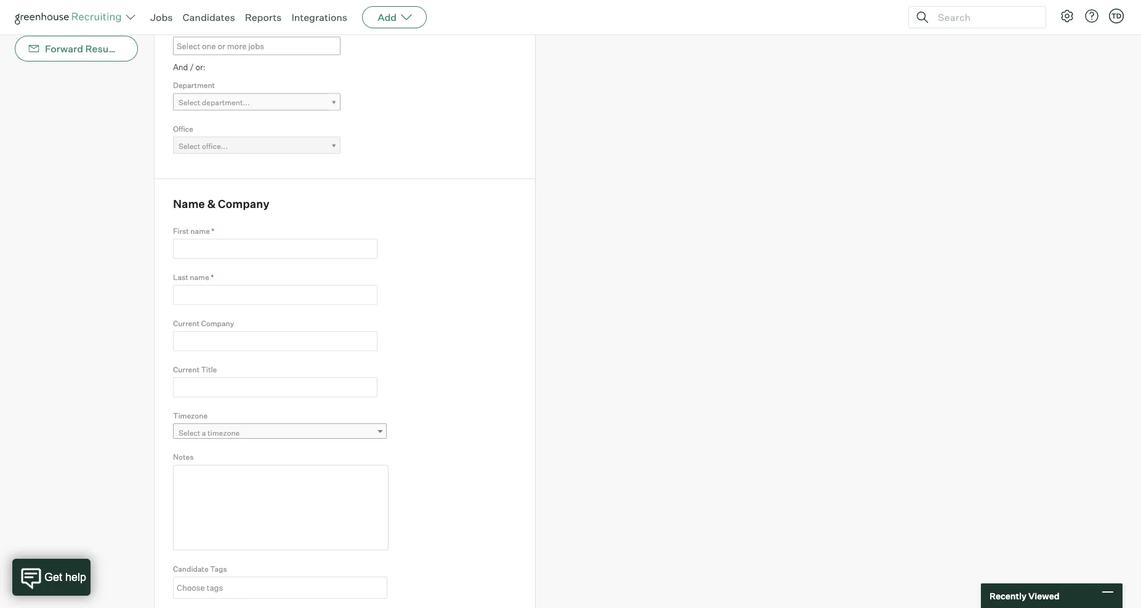 Task type: locate. For each thing, give the bounding box(es) containing it.
a down someone
[[199, 6, 204, 16]]

0 vertical spatial *
[[211, 226, 214, 236]]

as
[[380, 0, 389, 4]]

1 vertical spatial company
[[201, 319, 234, 328]]

tags
[[210, 564, 227, 574]]

None text field
[[173, 239, 378, 259], [173, 331, 378, 351], [173, 378, 378, 397], [173, 239, 378, 259], [173, 331, 378, 351], [173, 378, 378, 397]]

select down timezone at the bottom
[[179, 428, 200, 438]]

greenhouse recruiting image
[[15, 10, 126, 25]]

2 current from the top
[[173, 365, 199, 374]]

reports
[[245, 11, 282, 23]]

select department... link
[[173, 93, 341, 111]]

if someone hasn't officially applied to a job yet, add them as a prospect for specific job(s) and/or a department/office
[[173, 0, 494, 16]]

choose
[[71, 1, 95, 9]]

a
[[309, 0, 313, 4], [390, 0, 395, 4], [199, 6, 204, 16], [202, 428, 206, 438]]

timezone
[[173, 411, 208, 420]]

None text field
[[174, 38, 347, 54], [173, 285, 378, 305], [174, 578, 384, 598], [174, 38, 347, 54], [173, 285, 378, 305], [174, 578, 384, 598]]

integrations link
[[292, 11, 347, 23]]

/
[[190, 62, 194, 72]]

Notes text field
[[173, 465, 389, 551]]

3 select from the top
[[179, 428, 200, 438]]

officially
[[239, 0, 269, 4]]

reports link
[[245, 11, 282, 23]]

first
[[173, 226, 189, 236]]

select for select a timezone
[[179, 428, 200, 438]]

0 vertical spatial current
[[173, 319, 199, 328]]

someone
[[179, 0, 213, 4]]

current
[[173, 319, 199, 328], [173, 365, 199, 374]]

*
[[211, 226, 214, 236], [211, 273, 214, 282]]

forward
[[45, 43, 83, 55]]

name for last
[[190, 273, 209, 282]]

* for first name *
[[211, 226, 214, 236]]

* right last
[[211, 273, 214, 282]]

0 vertical spatial company
[[218, 197, 270, 211]]

company up title in the left bottom of the page
[[201, 319, 234, 328]]

recently viewed
[[990, 591, 1060, 602]]

current left title in the left bottom of the page
[[173, 365, 199, 374]]

name right last
[[190, 273, 209, 282]]

select a timezone
[[179, 428, 240, 438]]

select
[[179, 98, 200, 107], [179, 141, 200, 151], [179, 428, 200, 438]]

select for select office...
[[179, 141, 200, 151]]

or:
[[196, 62, 205, 72]]

company
[[218, 197, 270, 211], [201, 319, 234, 328]]

1 vertical spatial current
[[173, 365, 199, 374]]

add
[[378, 11, 397, 23]]

forward resume via email
[[45, 43, 166, 55]]

0 vertical spatial select
[[179, 98, 200, 107]]

select down department
[[179, 98, 200, 107]]

job(s)
[[473, 0, 494, 4]]

current down last
[[173, 319, 199, 328]]

&
[[207, 197, 216, 211]]

hasn't
[[215, 0, 237, 4]]

select down office at the left top of the page
[[179, 141, 200, 151]]

jobs link
[[150, 11, 173, 23]]

a left timezone
[[202, 428, 206, 438]]

1 select from the top
[[179, 98, 200, 107]]

add
[[344, 0, 358, 4]]

1 vertical spatial *
[[211, 273, 214, 282]]

office...
[[202, 141, 228, 151]]

yet,
[[328, 0, 342, 4]]

name right first
[[191, 226, 210, 236]]

0 vertical spatial name
[[191, 226, 210, 236]]

name
[[191, 226, 210, 236], [190, 273, 209, 282]]

them
[[360, 0, 379, 4]]

td
[[1112, 12, 1122, 20]]

1 vertical spatial select
[[179, 141, 200, 151]]

td button
[[1109, 9, 1124, 23]]

company right &
[[218, 197, 270, 211]]

name & company
[[173, 197, 270, 211]]

configure image
[[1060, 9, 1075, 23]]

resume
[[85, 43, 123, 55]]

and
[[173, 62, 188, 72]]

title
[[201, 365, 217, 374]]

office
[[173, 124, 193, 133]]

2 vertical spatial select
[[179, 428, 200, 438]]

2 select from the top
[[179, 141, 200, 151]]

* down &
[[211, 226, 214, 236]]

to
[[300, 0, 307, 4]]

1 current from the top
[[173, 319, 199, 328]]

1 vertical spatial name
[[190, 273, 209, 282]]

via
[[125, 43, 138, 55]]



Task type: describe. For each thing, give the bounding box(es) containing it.
specific
[[443, 0, 471, 4]]

viewed
[[1029, 591, 1060, 602]]

Search text field
[[935, 8, 1035, 26]]

specific
[[173, 24, 201, 33]]

integrations
[[292, 11, 347, 23]]

notes
[[173, 453, 194, 462]]

select department...
[[179, 98, 250, 107]]

last name *
[[173, 273, 214, 282]]

job
[[315, 0, 326, 4]]

a right as
[[390, 0, 395, 4]]

current title
[[173, 365, 217, 374]]

if
[[173, 0, 178, 4]]

select office... link
[[173, 137, 341, 155]]

candidate tags
[[173, 564, 227, 574]]

forward resume via email button
[[15, 36, 166, 62]]

select office...
[[179, 141, 228, 151]]

and/or
[[173, 6, 198, 16]]

department...
[[202, 98, 250, 107]]

applied
[[271, 0, 298, 4]]

add button
[[362, 6, 427, 28]]

department
[[173, 81, 215, 90]]

and / or:
[[173, 62, 205, 72]]

name for first
[[191, 226, 210, 236]]

file
[[97, 1, 108, 9]]

recently
[[990, 591, 1027, 602]]

last
[[173, 273, 188, 282]]

prospect
[[397, 0, 429, 4]]

department/office
[[206, 6, 272, 16]]

current for current title
[[173, 365, 199, 374]]

for
[[431, 0, 441, 4]]

candidates link
[[183, 11, 235, 23]]

td button
[[1107, 6, 1127, 26]]

first name *
[[173, 226, 214, 236]]

name
[[173, 197, 205, 211]]

select for select department...
[[179, 98, 200, 107]]

timezone
[[208, 428, 240, 438]]

* for last name *
[[211, 273, 214, 282]]

jobs
[[150, 11, 173, 23]]

candidates
[[183, 11, 235, 23]]

select a timezone link
[[173, 424, 387, 442]]

current for current company
[[173, 319, 199, 328]]

email
[[141, 43, 166, 55]]

a inside select a timezone link
[[202, 428, 206, 438]]

current company
[[173, 319, 234, 328]]

a right to
[[309, 0, 313, 4]]

specific job(s)
[[173, 24, 225, 33]]

job(s)
[[202, 24, 225, 33]]

candidate
[[173, 564, 209, 574]]

choose file
[[71, 1, 108, 9]]



Task type: vqa. For each thing, say whether or not it's contained in the screenshot.
2nd Select from the top
yes



